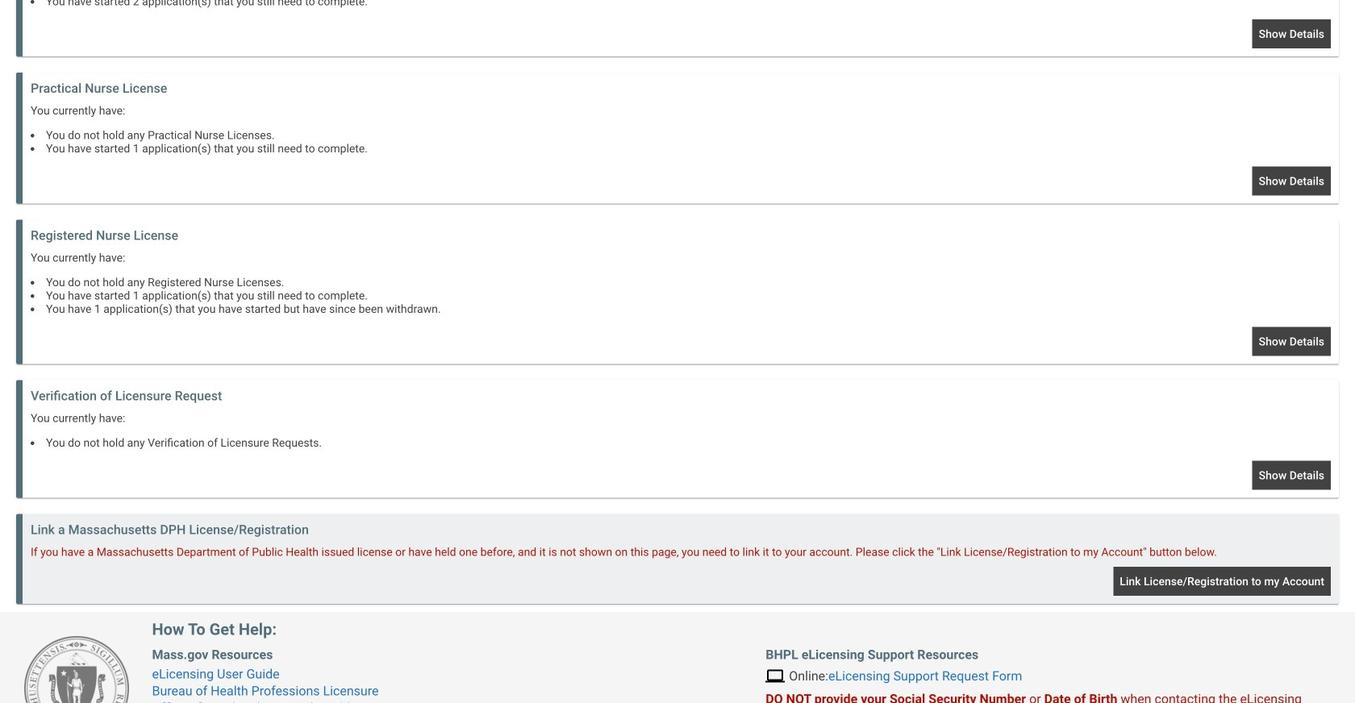 Task type: vqa. For each thing, say whether or not it's contained in the screenshot.
Massachusetts state seal image
yes



Task type: locate. For each thing, give the bounding box(es) containing it.
massachusetts state seal image
[[24, 636, 129, 703]]



